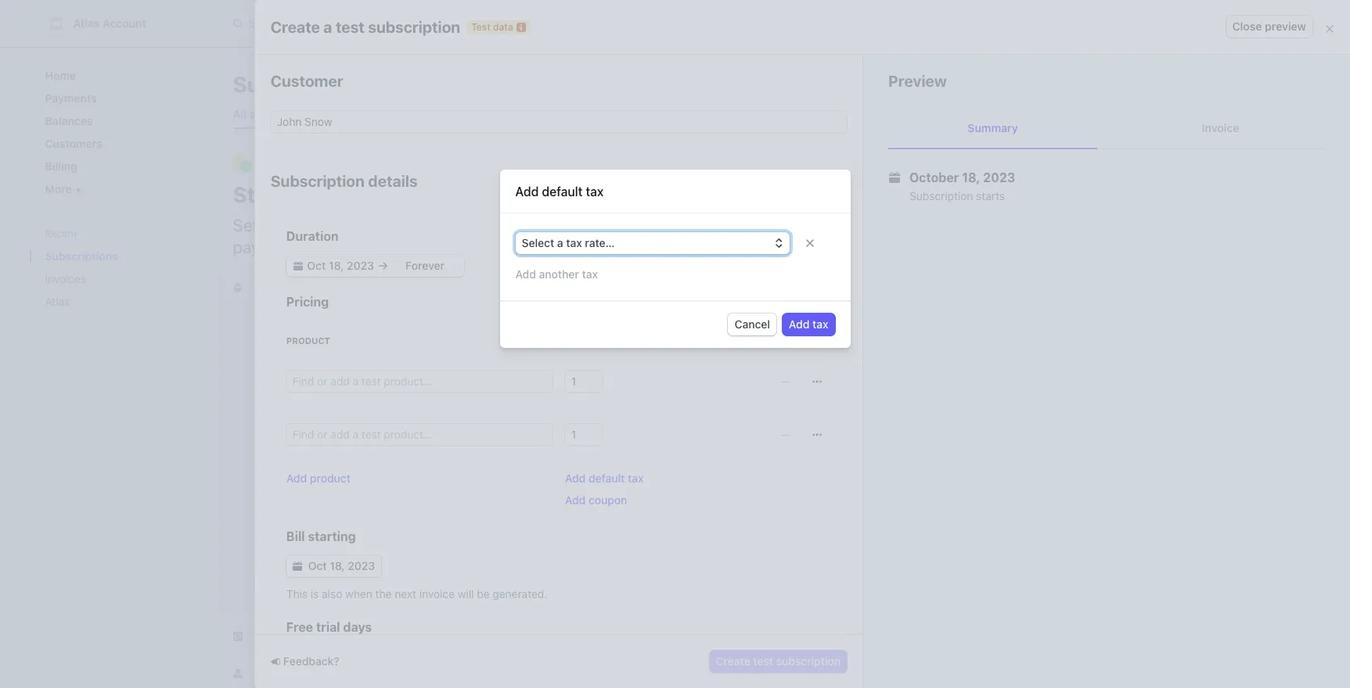 Task type: locate. For each thing, give the bounding box(es) containing it.
tax up capture
[[586, 185, 604, 199]]

1 horizontal spatial 2023
[[983, 171, 1016, 185]]

other pricing model see products and prices guidance to help shape your pricing model.
[[588, 461, 857, 507]]

add up cycle.
[[286, 472, 307, 485]]

tab list containing summary
[[889, 108, 1325, 150]]

automatically
[[762, 295, 831, 308]]

1 of from the left
[[354, 359, 364, 373]]

— down people
[[781, 375, 791, 388]]

pricing left models.
[[498, 306, 532, 319]]

recent
[[45, 228, 77, 240]]

tax up cancel on the right top
[[743, 295, 759, 308]]

atlas inside recent 'element'
[[45, 295, 70, 308]]

your inside the other pricing model see products and prices guidance to help shape your pricing model.
[[835, 478, 857, 492]]

billing inside 'usage based charge customers based on how much they use in a billing cycle.'
[[267, 494, 297, 507]]

cancel button
[[728, 314, 777, 336]]

based right prices,
[[458, 359, 489, 373]]

atlas account button
[[45, 13, 162, 34]]

tax down automatically on the right top of the page
[[813, 318, 829, 331]]

0 horizontal spatial on
[[397, 478, 410, 492]]

18, up starts
[[962, 171, 980, 185]]

add
[[515, 185, 539, 199], [789, 318, 810, 331], [286, 472, 307, 485], [565, 472, 586, 485], [565, 494, 586, 507]]

view
[[267, 522, 292, 535]]

atlas link
[[39, 289, 167, 315]]

1 vertical spatial create
[[261, 575, 296, 589]]

0 vertical spatial —
[[781, 375, 791, 388]]

recent navigation links element
[[29, 227, 202, 315]]

svg image
[[293, 562, 302, 572], [341, 578, 350, 587]]

0 horizontal spatial model
[[366, 281, 399, 294]]

0 vertical spatial svg image
[[293, 562, 302, 572]]

1 vertical spatial 18,
[[330, 560, 345, 573]]

number
[[706, 359, 745, 373]]

test clocks link
[[337, 103, 408, 125]]

1 vertical spatial to
[[763, 478, 774, 492]]

1 vertical spatial svg image
[[341, 578, 350, 587]]

1 horizontal spatial the
[[687, 359, 703, 373]]

to up select a tax rate… at top left
[[548, 215, 563, 236]]

balances
[[45, 114, 93, 128]]

0 vertical spatial model
[[366, 281, 399, 294]]

1 horizontal spatial 18,
[[962, 171, 980, 185]]

more
[[45, 182, 75, 196]]

1 horizontal spatial on
[[492, 359, 505, 373]]

0 horizontal spatial 2023
[[348, 560, 375, 573]]

end date field
[[389, 258, 461, 274]]

tax up "model."
[[628, 472, 644, 485]]

starting
[[308, 530, 356, 544]]

0 vertical spatial test
[[471, 21, 491, 32]]

add default tax up capture
[[515, 185, 604, 199]]

atlas account
[[73, 16, 146, 30]]

1 vertical spatial billing
[[418, 215, 461, 236]]

2023 up when
[[348, 560, 375, 573]]

atlas left "account"
[[73, 16, 100, 30]]

core navigation links element
[[39, 63, 189, 202]]

of down best
[[354, 359, 364, 373]]

svg image for create pricing
[[341, 578, 350, 587]]

1 vertical spatial the
[[375, 588, 392, 601]]

a right select
[[557, 237, 563, 250]]

clocks
[[368, 107, 402, 121]]

svg image down the oct 18, 2023
[[341, 578, 350, 587]]

add for add coupon button
[[565, 494, 586, 507]]

billing up "more"
[[45, 160, 77, 173]]

based inside the good-better-best provide a choice of escalating prices, based on tier of service.
[[458, 359, 489, 373]]

— up help
[[781, 428, 791, 442]]

subscriptions link
[[39, 243, 167, 269]]

0 horizontal spatial test
[[343, 107, 365, 121]]

1 horizontal spatial billing
[[982, 189, 1014, 203]]

of right the tier
[[528, 359, 538, 373]]

0 horizontal spatial 18,
[[330, 560, 345, 573]]

— for svg image above shape
[[781, 428, 791, 442]]

on left the how
[[397, 478, 410, 492]]

test
[[471, 21, 491, 32], [343, 107, 365, 121]]

much
[[436, 478, 464, 492]]

add default tax up coupon at left
[[565, 472, 644, 485]]

free
[[286, 621, 313, 635]]

globally.
[[310, 237, 371, 258]]

0 horizontal spatial to
[[548, 215, 563, 236]]

model up about
[[366, 281, 399, 294]]

1 horizontal spatial and
[[658, 478, 677, 492]]

1 vertical spatial —
[[781, 428, 791, 442]]

october 18, 2023 subscription starts
[[910, 171, 1016, 203]]

subscriptions up streamline
[[261, 157, 345, 171]]

0 horizontal spatial of
[[354, 359, 364, 373]]

0 vertical spatial 2023
[[983, 171, 1016, 185]]

add tax
[[789, 318, 829, 331]]

0 vertical spatial create
[[271, 18, 320, 36]]

test left the "clocks"
[[343, 107, 365, 121]]

2 vertical spatial create
[[716, 655, 751, 669]]

test left data
[[471, 21, 491, 32]]

1 horizontal spatial svg image
[[341, 578, 350, 587]]

1 vertical spatial subscriptions
[[261, 157, 345, 171]]

add default tax button
[[565, 471, 644, 487]]

your up pricing
[[298, 281, 323, 294]]

tax
[[586, 185, 604, 199], [566, 237, 582, 250], [743, 295, 759, 308], [813, 318, 829, 331], [628, 472, 644, 485]]

1 vertical spatial default
[[589, 472, 625, 485]]

data
[[676, 49, 697, 58]]

1 vertical spatial billing
[[982, 189, 1014, 203]]

choice
[[317, 359, 351, 373]]

tax left the rate…
[[566, 237, 582, 250]]

0 vertical spatial billing
[[45, 160, 77, 173]]

svg image up shape
[[813, 431, 822, 440]]

about
[[370, 306, 399, 319]]

customer
[[271, 72, 343, 90]]

select a tax rate… button
[[515, 233, 789, 255]]

product
[[310, 472, 351, 485]]

on inside 'usage based charge customers based on how much they use in a billing cycle.'
[[397, 478, 410, 492]]

default up capture
[[542, 185, 583, 199]]

billing for billing starter
[[982, 189, 1014, 203]]

0 horizontal spatial default
[[542, 185, 583, 199]]

recurring inside the streamline your billing workflows set up and manage your billing operations to capture more revenue and accept recurring payments globally.
[[820, 215, 887, 236]]

1 — from the top
[[781, 375, 791, 388]]

a right using
[[829, 359, 835, 373]]

1 horizontal spatial atlas
[[73, 16, 100, 30]]

1 vertical spatial model
[[668, 461, 704, 475]]

recurring right common
[[449, 306, 495, 319]]

to left help
[[763, 478, 774, 492]]

1 horizontal spatial test
[[753, 655, 773, 669]]

1 horizontal spatial default
[[589, 472, 625, 485]]

test inside 'create test subscription' button
[[753, 655, 773, 669]]

—
[[781, 375, 791, 388], [781, 428, 791, 442]]

add for add tax button at the right top of the page
[[789, 318, 810, 331]]

0 vertical spatial on
[[492, 359, 505, 373]]

atlas
[[73, 16, 100, 30], [45, 295, 70, 308]]

see
[[588, 478, 607, 492]]

collect tax automatically
[[704, 295, 831, 308]]

0 vertical spatial test
[[336, 18, 365, 36]]

pricing down start date field
[[325, 281, 363, 294]]

subscription inside october 18, 2023 subscription starts
[[910, 189, 973, 203]]

before
[[255, 306, 288, 319]]

model up prices
[[668, 461, 704, 475]]

pricing
[[325, 281, 363, 294], [498, 306, 532, 319], [624, 461, 664, 475], [588, 494, 623, 507], [298, 575, 334, 589]]

billing starter
[[982, 189, 1053, 203]]

subscriptions up subscriptions
[[233, 71, 375, 97]]

your
[[348, 182, 394, 207], [381, 215, 414, 236], [298, 281, 323, 294], [835, 478, 857, 492]]

1 horizontal spatial to
[[763, 478, 774, 492]]

0 vertical spatial 18,
[[962, 171, 980, 185]]

your inside choose your pricing model dropdown button
[[298, 281, 323, 294]]

1 vertical spatial test
[[343, 107, 365, 121]]

and right up
[[285, 215, 313, 236]]

based left the how
[[363, 478, 394, 492]]

0 vertical spatial recurring
[[820, 215, 887, 236]]

atlas for atlas
[[45, 295, 70, 308]]

determine
[[588, 359, 641, 373]]

atlas inside button
[[73, 16, 100, 30]]

tab list
[[227, 100, 1258, 129], [889, 108, 1325, 150]]

based up price
[[618, 342, 653, 356]]

2023 for oct
[[348, 560, 375, 573]]

billing
[[399, 182, 461, 207], [418, 215, 461, 236], [267, 494, 297, 507]]

3 of from the left
[[748, 359, 758, 373]]

add for add default tax button
[[565, 472, 586, 485]]

invoice
[[419, 588, 455, 601]]

subscriptions up invoices
[[45, 250, 118, 263]]

1 vertical spatial 2023
[[348, 560, 375, 573]]

1 vertical spatial add default tax
[[565, 472, 644, 485]]

add down automatically on the right top of the page
[[789, 318, 810, 331]]

generated.
[[493, 588, 547, 601]]

a inside "seat based determine price by the number of people using a subscription."
[[829, 359, 835, 373]]

next
[[395, 588, 416, 601]]

2023
[[983, 171, 1016, 185], [348, 560, 375, 573]]

2 vertical spatial billing
[[267, 494, 297, 507]]

svg image left choose
[[233, 283, 242, 293]]

a inside the good-better-best provide a choice of escalating prices, based on tier of service.
[[308, 359, 314, 373]]

to inside the other pricing model see products and prices guidance to help shape your pricing model.
[[763, 478, 774, 492]]

2 vertical spatial subscriptions
[[45, 250, 118, 263]]

1 horizontal spatial subscription
[[910, 189, 973, 203]]

create inside 'create test subscription' button
[[716, 655, 751, 669]]

choose
[[255, 281, 296, 294]]

1 horizontal spatial subscription
[[776, 655, 841, 669]]

home
[[45, 69, 76, 82]]

0 vertical spatial the
[[687, 359, 703, 373]]

a down better-
[[308, 359, 314, 373]]

1 horizontal spatial of
[[528, 359, 538, 373]]

add left coupon at left
[[565, 494, 586, 507]]

this is also when the next invoice will be generated.
[[286, 588, 547, 601]]

to
[[548, 215, 563, 236], [763, 478, 774, 492]]

usage based charge customers based on how much they use in a billing cycle.
[[267, 461, 531, 507]]

2023 inside october 18, 2023 subscription starts
[[983, 171, 1016, 185]]

set
[[233, 215, 258, 236]]

2023 up starts
[[983, 171, 1016, 185]]

create pricing
[[261, 575, 334, 589]]

0 vertical spatial subscriptions
[[233, 71, 375, 97]]

recent element
[[29, 243, 202, 315]]

your right shape
[[835, 478, 857, 492]]

subscription up manage
[[271, 172, 365, 190]]

pricing
[[286, 295, 329, 309]]

of inside "seat based determine price by the number of people using a subscription."
[[748, 359, 758, 373]]

product
[[286, 336, 330, 346]]

use
[[492, 478, 510, 492]]

svg image inside oct 18, 2023 button
[[293, 562, 302, 572]]

the right the by
[[687, 359, 703, 373]]

model inside dropdown button
[[366, 281, 399, 294]]

a right in
[[525, 478, 531, 492]]

svg image up create pricing on the left bottom of page
[[293, 562, 302, 572]]

18, right oct
[[330, 560, 345, 573]]

0 vertical spatial atlas
[[73, 16, 100, 30]]

the left next
[[375, 588, 392, 601]]

18, inside button
[[330, 560, 345, 573]]

pricing down oct
[[298, 575, 334, 589]]

2 horizontal spatial of
[[748, 359, 758, 373]]

add left "see" at the bottom left of page
[[565, 472, 586, 485]]

billing inside billing link
[[45, 160, 77, 173]]

0 horizontal spatial atlas
[[45, 295, 70, 308]]

subscription down 'october'
[[910, 189, 973, 203]]

svg image
[[293, 261, 303, 271], [233, 283, 242, 293], [813, 377, 822, 387], [813, 431, 822, 440]]

2 — from the top
[[781, 428, 791, 442]]

model.
[[626, 494, 660, 507]]

1 vertical spatial on
[[397, 478, 410, 492]]

1 horizontal spatial recurring
[[820, 215, 887, 236]]

0 vertical spatial to
[[548, 215, 563, 236]]

1 vertical spatial subscription
[[776, 655, 841, 669]]

escalating
[[367, 359, 418, 373]]

tax inside dropdown button
[[566, 237, 582, 250]]

2 of from the left
[[528, 359, 538, 373]]

1 vertical spatial test
[[753, 655, 773, 669]]

18, inside october 18, 2023 subscription starts
[[962, 171, 980, 185]]

create test subscription
[[716, 655, 841, 669]]

billing left 'starter'
[[982, 189, 1014, 203]]

0 horizontal spatial svg image
[[293, 562, 302, 572]]

svg image inside create pricing link
[[341, 578, 350, 587]]

default up coupon at left
[[589, 472, 625, 485]]

account
[[103, 16, 146, 30]]

using
[[799, 359, 826, 373]]

default inside add default tax button
[[589, 472, 625, 485]]

how
[[412, 478, 433, 492]]

create inside create pricing link
[[261, 575, 296, 589]]

0 horizontal spatial billing
[[45, 160, 77, 173]]

all
[[233, 107, 246, 121]]

to inside the streamline your billing workflows set up and manage your billing operations to capture more revenue and accept recurring payments globally.
[[548, 215, 563, 236]]

you
[[291, 306, 309, 319]]

and left accept
[[733, 215, 761, 236]]

of left people
[[748, 359, 758, 373]]

0 vertical spatial subscription
[[368, 18, 460, 36]]

model
[[366, 281, 399, 294], [668, 461, 704, 475]]

atlas down invoices
[[45, 295, 70, 308]]

— for svg image underneath using
[[781, 375, 791, 388]]

charge
[[267, 478, 304, 492]]

operations
[[465, 215, 544, 236]]

on
[[492, 359, 505, 373], [397, 478, 410, 492]]

0 horizontal spatial subscription
[[368, 18, 460, 36]]

1 vertical spatial atlas
[[45, 295, 70, 308]]

and left prices
[[658, 478, 677, 492]]

revenue
[[669, 215, 729, 236]]

recurring right accept
[[820, 215, 887, 236]]

1 horizontal spatial test
[[471, 21, 491, 32]]

other
[[588, 461, 621, 475]]

on left the tier
[[492, 359, 505, 373]]

view docs
[[267, 522, 320, 535]]

subscriptions
[[233, 71, 375, 97], [261, 157, 345, 171], [45, 250, 118, 263]]

1 horizontal spatial model
[[668, 461, 704, 475]]

details
[[368, 172, 418, 190]]

and
[[285, 215, 313, 236], [733, 215, 761, 236], [658, 478, 677, 492]]

2023 inside button
[[348, 560, 375, 573]]

1 vertical spatial recurring
[[449, 306, 495, 319]]

oct 18, 2023
[[308, 560, 375, 573]]

start date field
[[304, 258, 377, 274]]



Task type: describe. For each thing, give the bounding box(es) containing it.
duration
[[286, 229, 339, 243]]

the inside "seat based determine price by the number of people using a subscription."
[[687, 359, 703, 373]]

test data
[[653, 49, 697, 58]]

a inside 'usage based charge customers based on how much they use in a billing cycle.'
[[525, 478, 531, 492]]

pricing inside choose your pricing model dropdown button
[[325, 281, 363, 294]]

0 horizontal spatial recurring
[[449, 306, 495, 319]]

18, for october
[[962, 171, 980, 185]]

free trial days
[[286, 621, 372, 635]]

pricing inside create pricing link
[[298, 575, 334, 589]]

invoice
[[1202, 121, 1240, 135]]

cancel
[[735, 318, 770, 331]]

people
[[761, 359, 796, 373]]

more button
[[39, 176, 189, 202]]

common
[[402, 306, 446, 319]]

best
[[345, 342, 371, 356]]

svg image down using
[[813, 377, 822, 387]]

0 horizontal spatial the
[[375, 588, 392, 601]]

when
[[345, 588, 372, 601]]

before you start, learn about common recurring pricing models.
[[255, 306, 575, 319]]

will
[[458, 588, 474, 601]]

a up customer
[[324, 18, 332, 36]]

0 vertical spatial billing
[[399, 182, 461, 207]]

oct
[[308, 560, 327, 573]]

learn
[[342, 306, 367, 319]]

invoices link
[[39, 266, 167, 292]]

capture
[[567, 215, 624, 236]]

test for test clocks
[[343, 107, 365, 121]]

on inside the good-better-best provide a choice of escalating prices, based on tier of service.
[[492, 359, 505, 373]]

manage
[[317, 215, 377, 236]]

2023 for october
[[983, 171, 1016, 185]]

rate…
[[585, 237, 615, 250]]

and inside the other pricing model see products and prices guidance to help shape your pricing model.
[[658, 478, 677, 492]]

feedback? button
[[271, 654, 339, 670]]

invoices
[[45, 272, 86, 286]]

choose your pricing model
[[255, 281, 399, 294]]

coupon
[[589, 494, 627, 507]]

total
[[762, 336, 791, 346]]

test clocks
[[343, 107, 402, 121]]

prices
[[680, 478, 711, 492]]

based up customers
[[308, 461, 343, 475]]

payments
[[233, 237, 306, 258]]

Search search field
[[223, 9, 665, 38]]

subscription inside button
[[776, 655, 841, 669]]

0 vertical spatial default
[[542, 185, 583, 199]]

streamline
[[233, 182, 344, 207]]

is
[[311, 588, 319, 601]]

create for create pricing
[[261, 575, 296, 589]]

they
[[467, 478, 489, 492]]

add for add product button
[[286, 472, 307, 485]]

customers
[[307, 478, 360, 492]]

atlas for atlas account
[[73, 16, 100, 30]]

add up operations
[[515, 185, 539, 199]]

create test subscription button
[[710, 651, 847, 673]]

balances link
[[39, 108, 189, 134]]

subscriptions inside recent 'element'
[[45, 250, 118, 263]]

by
[[672, 359, 684, 373]]

0 horizontal spatial and
[[285, 215, 313, 236]]

products
[[610, 478, 655, 492]]

create for create test subscription
[[716, 655, 751, 669]]

svg image up choose your pricing model dropdown button
[[293, 261, 303, 271]]

add coupon
[[565, 494, 627, 507]]

create for create a test subscription
[[271, 18, 320, 36]]

select a tax rate…
[[522, 237, 615, 250]]

model inside the other pricing model see products and prices guidance to help shape your pricing model.
[[668, 461, 704, 475]]

home link
[[39, 63, 189, 88]]

tab list containing all subscriptions
[[227, 100, 1258, 129]]

oct 18, 2023 button
[[286, 556, 381, 578]]

18, for oct
[[330, 560, 345, 573]]

all subscriptions link
[[227, 103, 327, 125]]

start,
[[312, 306, 339, 319]]

seat
[[588, 342, 614, 356]]

subscription.
[[588, 375, 654, 388]]

bill  starting
[[286, 530, 356, 544]]

test
[[653, 49, 674, 58]]

days
[[343, 621, 372, 635]]

your up manage
[[348, 182, 394, 207]]

feedback?
[[283, 655, 339, 669]]

test data
[[471, 21, 513, 32]]

billing for billing
[[45, 160, 77, 173]]

subscription details
[[271, 172, 418, 190]]

seat based determine price by the number of people using a subscription.
[[588, 342, 835, 388]]

add coupon button
[[565, 493, 627, 509]]

provide
[[267, 359, 305, 373]]

add product button
[[286, 471, 351, 487]]

usage
[[267, 461, 304, 475]]

good-
[[267, 342, 304, 356]]

more
[[627, 215, 666, 236]]

search
[[249, 16, 285, 30]]

customers link
[[39, 131, 189, 157]]

be
[[477, 588, 490, 601]]

0 vertical spatial add default tax
[[515, 185, 604, 199]]

accept
[[765, 215, 816, 236]]

2 horizontal spatial and
[[733, 215, 761, 236]]

0 horizontal spatial test
[[336, 18, 365, 36]]

svg image for oct 18, 2023
[[293, 562, 302, 572]]

0 horizontal spatial subscription
[[271, 172, 365, 190]]

qty
[[565, 336, 584, 346]]

preview
[[889, 72, 947, 90]]

up
[[262, 215, 281, 236]]

docs
[[295, 522, 320, 535]]

your down details
[[381, 215, 414, 236]]

october
[[910, 171, 959, 185]]

shape
[[801, 478, 832, 492]]

prices,
[[421, 359, 456, 373]]

create a test subscription
[[271, 18, 460, 36]]

subscriptions
[[249, 107, 321, 121]]

pricing down "see" at the bottom left of page
[[588, 494, 623, 507]]

starter
[[1017, 189, 1053, 203]]

streamline your billing workflows set up and manage your billing operations to capture more revenue and accept recurring payments globally.
[[233, 182, 887, 258]]

summary
[[968, 121, 1018, 135]]

customers
[[45, 137, 103, 150]]

svg image inside choose your pricing model dropdown button
[[233, 283, 242, 293]]

test for test data
[[471, 21, 491, 32]]

choose your pricing model button
[[233, 280, 402, 296]]

a inside dropdown button
[[557, 237, 563, 250]]

based inside "seat based determine price by the number of people using a subscription."
[[618, 342, 653, 356]]

also
[[322, 588, 342, 601]]

bill
[[286, 530, 305, 544]]

pricing up products
[[624, 461, 664, 475]]

view docs button
[[258, 512, 340, 540]]



Task type: vqa. For each thing, say whether or not it's contained in the screenshot.


